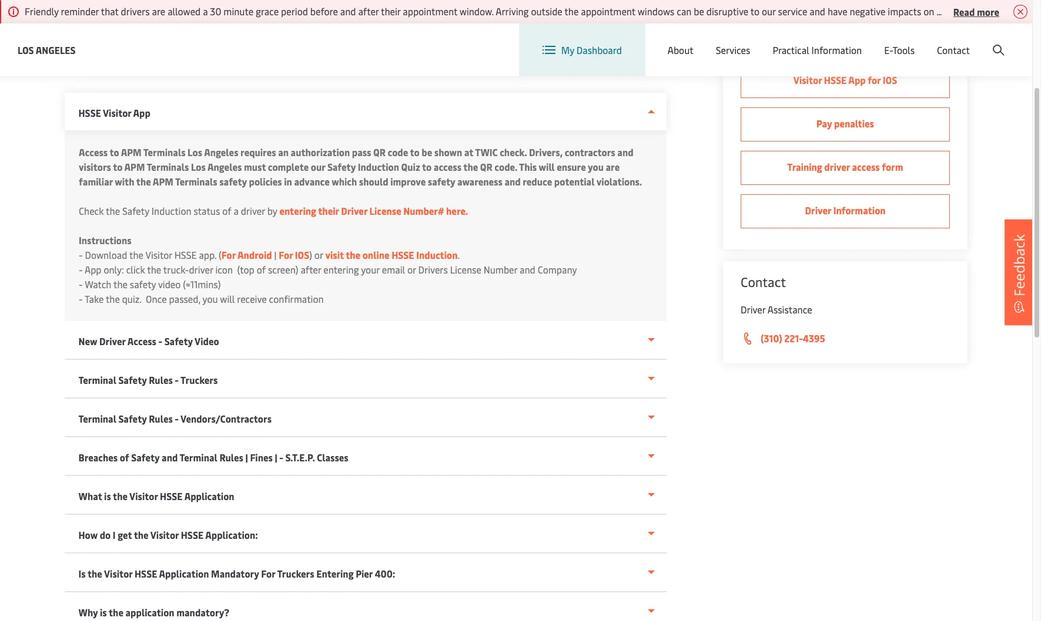 Task type: locate. For each thing, give the bounding box(es) containing it.
0 vertical spatial access
[[79, 146, 108, 159]]

0 vertical spatial angeles
[[36, 43, 76, 56]]

classes
[[317, 451, 349, 464]]

0 vertical spatial terminals
[[143, 146, 185, 159]]

or right email on the left of page
[[407, 263, 416, 276]]

ios right for
[[883, 73, 897, 86]]

or right )
[[314, 249, 323, 262]]

visitor up get
[[130, 490, 158, 503]]

0 horizontal spatial truckers
[[181, 374, 218, 387]]

1 horizontal spatial license
[[450, 263, 481, 276]]

induction inside access to apm terminals los angeles requires an authorization pass qr code to be shown at twic check. drivers, contractors and visitors to apm terminals los angeles must complete our safety induction quiz to access the qr code. this will ensure you are familiar with the apm terminals safety policies in advance which should improve safety awareness and reduce potential violations.
[[358, 160, 399, 173]]

0 vertical spatial a
[[203, 5, 208, 18]]

for right app.
[[222, 249, 236, 262]]

the right outside
[[565, 5, 579, 18]]

terms down 'performance,'
[[404, 41, 428, 53]]

visitor inside hsse visitor app "dropdown button"
[[103, 106, 132, 119]]

safety up activities
[[350, 26, 376, 39]]

0 horizontal spatial induction
[[152, 205, 191, 217]]

1 horizontal spatial a
[[203, 5, 208, 18]]

of right "status"
[[222, 205, 231, 217]]

access
[[434, 160, 461, 173], [852, 160, 880, 173]]

1 horizontal spatial appointment
[[581, 5, 635, 18]]

|
[[274, 249, 276, 262], [246, 451, 248, 464], [275, 451, 278, 464]]

terminal safety rules - vendors/contractors
[[79, 413, 272, 426]]

a right set
[[95, 26, 100, 39]]

terminals
[[143, 146, 185, 159], [147, 160, 189, 173], [175, 175, 217, 188]]

0 horizontal spatial will
[[220, 293, 235, 306]]

drivers,
[[529, 146, 563, 159]]

2 vertical spatial be
[[422, 146, 432, 159]]

qr
[[373, 146, 386, 159], [480, 160, 492, 173]]

2 horizontal spatial be
[[694, 5, 704, 18]]

which
[[332, 175, 357, 188]]

our down measure
[[312, 41, 326, 53]]

our inside access to apm terminals los angeles requires an authorization pass qr code to be shown at twic check. drivers, contractors and visitors to apm terminals los angeles must complete our safety induction quiz to access the qr code. this will ensure you are familiar with the apm terminals safety policies in advance which should improve safety awareness and reduce potential violations.
[[311, 160, 325, 173]]

0 horizontal spatial appointment
[[403, 5, 457, 18]]

(kpis)
[[266, 26, 290, 39]]

information for practical information
[[812, 43, 862, 56]]

1 horizontal spatial access
[[852, 160, 880, 173]]

email
[[382, 263, 405, 276]]

our down windows
[[639, 26, 653, 39]]

app.
[[199, 249, 216, 262]]

access to apm terminals los angeles requires an authorization pass qr code to be shown at twic check. drivers, contractors and visitors to apm terminals los angeles must complete our safety induction quiz to access the qr code. this will ensure you are familiar with the apm terminals safety policies in advance which should improve safety awareness and reduce potential violations.
[[79, 146, 642, 188]]

will left "receive"
[[220, 293, 235, 306]]

1 vertical spatial –
[[368, 41, 374, 53]]

a left the 30
[[203, 5, 208, 18]]

1 vertical spatial entering
[[323, 263, 359, 276]]

0 horizontal spatial their
[[318, 205, 339, 217]]

why is the application mandatory? button
[[65, 593, 667, 622]]

1 horizontal spatial –
[[575, 26, 581, 39]]

visitor hsse app for ios link
[[741, 64, 950, 98]]

and inside dropdown button
[[162, 451, 178, 464]]

1 horizontal spatial contact
[[937, 43, 970, 56]]

you down contractors
[[588, 160, 604, 173]]

driver down which
[[341, 205, 367, 217]]

qr right pass on the left top
[[373, 146, 386, 159]]

entering down advance in the left of the page
[[279, 205, 316, 217]]

terminal inside dropdown button
[[79, 374, 117, 387]]

1 vertical spatial that
[[292, 26, 309, 39]]

angeles down we
[[36, 43, 76, 56]]

advance
[[294, 175, 330, 188]]

is right what
[[104, 490, 111, 503]]

0 vertical spatial that
[[101, 5, 119, 18]]

is the visitor hsse application mandatory for truckers entering pier 400: button
[[65, 554, 667, 593]]

1 vertical spatial after
[[301, 263, 321, 276]]

0 horizontal spatial license
[[369, 205, 401, 217]]

1 vertical spatial terms
[[404, 41, 428, 53]]

after up we set a number of key performance indicators (kpis) that measure safety performance, both in terms of personal safety – the safety of our employees and any other people who could be affected by our activities – and in terms of the safe design, operation and maintenance of our facilities.
[[358, 5, 379, 18]]

1 vertical spatial or
[[407, 263, 416, 276]]

(310) 221-4395 link
[[741, 332, 950, 347]]

visit
[[325, 249, 344, 262]]

rules inside terminal safety rules - vendors/contractors dropdown button
[[149, 413, 173, 426]]

221-
[[784, 332, 803, 345]]

0 horizontal spatial –
[[368, 41, 374, 53]]

their inside "hsse visitor app" element
[[318, 205, 339, 217]]

safety inside instructions - download the visitor hsse app. ( for android | for ios ) or visit the online hsse induction . - app only: click the truck-driver icon  (top of screen) after entering your email or drivers license number and company - watch the safety video (≈11mins) - take the quiz.  once passed, you will receive confirmation
[[130, 278, 156, 291]]

induction up drivers
[[416, 249, 458, 262]]

1 horizontal spatial truckers
[[277, 568, 315, 581]]

in inside access to apm terminals los angeles requires an authorization pass qr code to be shown at twic check. drivers, contractors and visitors to apm terminals los angeles must complete our safety induction quiz to access the qr code. this will ensure you are familiar with the apm terminals safety policies in advance which should improve safety awareness and reduce potential violations.
[[284, 175, 292, 188]]

rules down new driver access - safety video
[[149, 374, 173, 387]]

| right fines
[[275, 451, 278, 464]]

awareness
[[457, 175, 503, 188]]

0 vertical spatial ios
[[883, 73, 897, 86]]

app inside instructions - download the visitor hsse app. ( for android | for ios ) or visit the online hsse induction . - app only: click the truck-driver icon  (top of screen) after entering your email or drivers license number and company - watch the safety video (≈11mins) - take the quiz.  once passed, you will receive confirmation
[[85, 263, 101, 276]]

is inside dropdown button
[[104, 490, 111, 503]]

2 vertical spatial terminal
[[180, 451, 218, 464]]

0 vertical spatial app
[[848, 73, 866, 86]]

rules down the terminal safety rules - truckers
[[149, 413, 173, 426]]

terminal inside the breaches of safety and terminal rules | fines | - s.t.e.p. classes dropdown button
[[180, 451, 218, 464]]

rules inside the breaches of safety and terminal rules | fines | - s.t.e.p. classes dropdown button
[[220, 451, 244, 464]]

induction inside instructions - download the visitor hsse app. ( for android | for ios ) or visit the online hsse induction . - app only: click the truck-driver icon  (top of screen) after entering your email or drivers license number and company - watch the safety video (≈11mins) - take the quiz.  once passed, you will receive confirmation
[[416, 249, 458, 262]]

1 access from the left
[[434, 160, 461, 173]]

driver up (≈11mins)
[[189, 263, 213, 276]]

application
[[185, 490, 235, 503], [159, 568, 209, 581]]

my
[[561, 43, 574, 56]]

2 vertical spatial los
[[191, 160, 206, 173]]

driver right new
[[100, 335, 126, 348]]

safety down new driver access - safety video
[[119, 374, 147, 387]]

-
[[79, 249, 83, 262], [79, 263, 83, 276], [79, 278, 83, 291], [79, 293, 83, 306], [159, 335, 163, 348], [175, 374, 179, 387], [175, 413, 179, 426], [280, 451, 284, 464]]

0 vertical spatial terminal
[[79, 374, 117, 387]]

access inside new driver access - safety video dropdown button
[[128, 335, 157, 348]]

terminal down terminal safety rules - vendors/contractors
[[180, 451, 218, 464]]

1 vertical spatial los
[[188, 146, 202, 159]]

terminal inside terminal safety rules - vendors/contractors dropdown button
[[79, 413, 117, 426]]

of right (top
[[257, 263, 266, 276]]

be down indicators
[[249, 41, 259, 53]]

number
[[103, 26, 135, 39]]

terminal safety rules - truckers
[[79, 374, 218, 387]]

will
[[539, 160, 555, 173], [220, 293, 235, 306]]

2 vertical spatial a
[[234, 205, 239, 217]]

(310)
[[761, 332, 782, 345]]

1 vertical spatial access
[[128, 335, 157, 348]]

after
[[358, 5, 379, 18], [301, 263, 321, 276]]

1 horizontal spatial induction
[[358, 160, 399, 173]]

impacts
[[888, 5, 921, 18]]

angeles left must
[[207, 160, 242, 173]]

operation
[[510, 41, 551, 53]]

apm
[[121, 146, 141, 159], [124, 160, 145, 173], [153, 175, 173, 188]]

take
[[85, 293, 104, 306]]

hsse
[[824, 73, 847, 86], [79, 106, 101, 119], [174, 249, 197, 262], [392, 249, 414, 262], [160, 490, 183, 503], [181, 529, 204, 542], [135, 568, 157, 581]]

0 vertical spatial –
[[575, 26, 581, 39]]

0 horizontal spatial by
[[267, 205, 277, 217]]

1 vertical spatial app
[[133, 106, 151, 119]]

1 horizontal spatial or
[[407, 263, 416, 276]]

0 vertical spatial driver
[[824, 160, 850, 173]]

0 vertical spatial rules
[[149, 374, 173, 387]]

0 vertical spatial you
[[588, 160, 604, 173]]

a
[[203, 5, 208, 18], [95, 26, 100, 39], [234, 205, 239, 217]]

0 vertical spatial will
[[539, 160, 555, 173]]

2 vertical spatial rules
[[220, 451, 244, 464]]

safety
[[350, 26, 376, 39], [547, 26, 573, 39], [599, 26, 625, 39], [219, 175, 247, 188], [428, 175, 455, 188], [130, 278, 156, 291]]

number#
[[403, 205, 444, 217]]

1 horizontal spatial that
[[292, 26, 309, 39]]

1 vertical spatial will
[[220, 293, 235, 306]]

1 vertical spatial truckers
[[277, 568, 315, 581]]

employees
[[65, 41, 110, 53]]

to up quiz
[[410, 146, 420, 159]]

are up violations.
[[606, 160, 620, 173]]

0 horizontal spatial or
[[314, 249, 323, 262]]

license inside instructions - download the visitor hsse app. ( for android | for ios ) or visit the online hsse induction . - app only: click the truck-driver icon  (top of screen) after entering your email or drivers license number and company - watch the safety video (≈11mins) - take the quiz.  once passed, you will receive confirmation
[[450, 263, 481, 276]]

0 vertical spatial information
[[812, 43, 862, 56]]

of inside the breaches of safety and terminal rules | fines | - s.t.e.p. classes dropdown button
[[120, 451, 129, 464]]

0 horizontal spatial are
[[152, 5, 165, 18]]

1 horizontal spatial who
[[968, 5, 985, 18]]

on right impacts
[[924, 5, 934, 18]]

0 vertical spatial or
[[314, 249, 323, 262]]

0 horizontal spatial after
[[301, 263, 321, 276]]

receive
[[237, 293, 267, 306]]

1 horizontal spatial be
[[422, 146, 432, 159]]

2 horizontal spatial app
[[848, 73, 866, 86]]

and
[[340, 5, 356, 18], [810, 5, 825, 18], [112, 41, 128, 53], [376, 41, 392, 53], [553, 41, 569, 53], [617, 146, 633, 159], [505, 175, 521, 188], [520, 263, 535, 276], [162, 451, 178, 464]]

0 vertical spatial qr
[[373, 146, 386, 159]]

2 on from the left
[[1014, 5, 1025, 18]]

terminal up breaches
[[79, 413, 117, 426]]

get
[[118, 529, 132, 542]]

| inside instructions - download the visitor hsse app. ( for android | for ios ) or visit the online hsse induction . - app only: click the truck-driver icon  (top of screen) after entering your email or drivers license number and company - watch the safety video (≈11mins) - take the quiz.  once passed, you will receive confirmation
[[274, 249, 276, 262]]

of inside instructions - download the visitor hsse app. ( for android | for ios ) or visit the online hsse induction . - app only: click the truck-driver icon  (top of screen) after entering your email or drivers license number and company - watch the safety video (≈11mins) - take the quiz.  once passed, you will receive confirmation
[[257, 263, 266, 276]]

0 horizontal spatial that
[[101, 5, 119, 18]]

- inside dropdown button
[[175, 374, 179, 387]]

entering their driver license number# here. link
[[279, 205, 468, 217]]

in down 'performance,'
[[394, 41, 401, 53]]

friendly
[[25, 5, 59, 18]]

that down "period"
[[292, 26, 309, 39]]

grace
[[256, 5, 279, 18]]

safety
[[327, 160, 356, 173], [122, 205, 149, 217], [165, 335, 193, 348], [119, 374, 147, 387], [119, 413, 147, 426], [132, 451, 160, 464]]

after inside instructions - download the visitor hsse app. ( for android | for ios ) or visit the online hsse induction . - app only: click the truck-driver icon  (top of screen) after entering your email or drivers license number and company - watch the safety video (≈11mins) - take the quiz.  once passed, you will receive confirmation
[[301, 263, 321, 276]]

contact button
[[937, 24, 970, 76]]

1 vertical spatial are
[[606, 160, 620, 173]]

rules for truckers
[[149, 374, 173, 387]]

why is the application mandatory?
[[79, 607, 230, 620]]

hsse visitor app element
[[65, 130, 667, 322]]

account
[[975, 34, 1010, 47]]

are
[[152, 5, 165, 18], [606, 160, 620, 173]]

hsse inside "dropdown button"
[[79, 106, 101, 119]]

– up my dashboard
[[575, 26, 581, 39]]

affected
[[262, 41, 298, 53]]

for right mandatory
[[261, 568, 276, 581]]

the right take
[[106, 293, 120, 306]]

and inside instructions - download the visitor hsse app. ( for android | for ios ) or visit the online hsse induction . - app only: click the truck-driver icon  (top of screen) after entering your email or drivers license number and company - watch the safety video (≈11mins) - take the quiz.  once passed, you will receive confirmation
[[520, 263, 535, 276]]

1 vertical spatial in
[[394, 41, 401, 53]]

truckers left 'entering'
[[277, 568, 315, 581]]

1 horizontal spatial you
[[588, 160, 604, 173]]

for
[[222, 249, 236, 262], [279, 249, 293, 262], [261, 568, 276, 581]]

1 vertical spatial induction
[[152, 205, 191, 217]]

0 vertical spatial truckers
[[181, 374, 218, 387]]

access inside training driver access form "link"
[[852, 160, 880, 173]]

be right can
[[694, 5, 704, 18]]

0 horizontal spatial who
[[203, 41, 221, 53]]

access inside access to apm terminals los angeles requires an authorization pass qr code to be shown at twic check. drivers, contractors and visitors to apm terminals los angeles must complete our safety induction quiz to access the qr code. this will ensure you are familiar with the apm terminals safety policies in advance which should improve safety awareness and reduce potential violations.
[[79, 146, 108, 159]]

induction up should
[[358, 160, 399, 173]]

0 horizontal spatial qr
[[373, 146, 386, 159]]

who left the arrive
[[968, 5, 985, 18]]

1 vertical spatial terminals
[[147, 160, 189, 173]]

rules left fines
[[220, 451, 244, 464]]

visitor up visitors
[[103, 106, 132, 119]]

and right number
[[520, 263, 535, 276]]

1 horizontal spatial are
[[606, 160, 620, 173]]

1 horizontal spatial for
[[261, 568, 276, 581]]

0 horizontal spatial you
[[202, 293, 218, 306]]

for inside dropdown button
[[261, 568, 276, 581]]

facilities.
[[65, 55, 102, 68]]

1 horizontal spatial access
[[128, 335, 157, 348]]

screen)
[[268, 263, 298, 276]]

1 vertical spatial is
[[100, 607, 107, 620]]

terms up design,
[[469, 26, 494, 39]]

services button
[[716, 24, 750, 76]]

app inside "dropdown button"
[[133, 106, 151, 119]]

information inside popup button
[[812, 43, 862, 56]]

of
[[137, 26, 147, 39], [496, 26, 506, 39], [627, 26, 637, 39], [431, 41, 440, 53], [628, 41, 637, 53], [222, 205, 231, 217], [257, 263, 266, 276], [120, 451, 129, 464]]

0 vertical spatial license
[[369, 205, 401, 217]]

safety inside access to apm terminals los angeles requires an authorization pass qr code to be shown at twic check. drivers, contractors and visitors to apm terminals los angeles must complete our safety induction quiz to access the qr code. this will ensure you are familiar with the apm terminals safety policies in advance which should improve safety awareness and reduce potential violations.
[[327, 160, 356, 173]]

0 horizontal spatial on
[[924, 5, 934, 18]]

how
[[79, 529, 98, 542]]

by down policies
[[267, 205, 277, 217]]

that up number
[[101, 5, 119, 18]]

or
[[314, 249, 323, 262], [407, 263, 416, 276]]

0 horizontal spatial drivers
[[121, 5, 150, 18]]

1 vertical spatial you
[[202, 293, 218, 306]]

friendly reminder that drivers are allowed a 30 minute grace period before and after their appointment window. arriving outside the appointment windows can be disruptive to our service and have negative impacts on drivers who arrive on tim
[[25, 5, 1041, 18]]

hsse left application:
[[181, 529, 204, 542]]

design,
[[478, 41, 508, 53]]

visitor down what is the visitor hsse application in the bottom of the page
[[151, 529, 179, 542]]

access up visitors
[[79, 146, 108, 159]]

by inside "hsse visitor app" element
[[267, 205, 277, 217]]

0 horizontal spatial be
[[249, 41, 259, 53]]

safety down shown on the left top of page
[[428, 175, 455, 188]]

license down the .
[[450, 263, 481, 276]]

visitor up truck-
[[145, 249, 172, 262]]

0 vertical spatial entering
[[279, 205, 316, 217]]

confirmation
[[269, 293, 324, 306]]

number
[[484, 263, 517, 276]]

before
[[310, 5, 338, 18]]

truckers inside dropdown button
[[181, 374, 218, 387]]

appointment up both
[[403, 5, 457, 18]]

their up 'performance,'
[[381, 5, 401, 18]]

0 vertical spatial their
[[381, 5, 401, 18]]

requires
[[240, 146, 276, 159]]

visitor inside instructions - download the visitor hsse app. ( for android | for ios ) or visit the online hsse induction . - app only: click the truck-driver icon  (top of screen) after entering your email or drivers license number and company - watch the safety video (≈11mins) - take the quiz.  once passed, you will receive confirmation
[[145, 249, 172, 262]]

is for what
[[104, 490, 111, 503]]

2 vertical spatial driver
[[189, 263, 213, 276]]

)
[[309, 249, 312, 262]]

0 vertical spatial is
[[104, 490, 111, 503]]

access down shown on the left top of page
[[434, 160, 461, 173]]

–
[[575, 26, 581, 39], [368, 41, 374, 53]]

0 horizontal spatial a
[[95, 26, 100, 39]]

1 on from the left
[[924, 5, 934, 18]]

2 vertical spatial apm
[[153, 175, 173, 188]]

shown
[[434, 146, 462, 159]]

their down which
[[318, 205, 339, 217]]

services
[[716, 43, 750, 56]]

the
[[565, 5, 579, 18], [583, 26, 597, 39], [442, 41, 456, 53], [463, 160, 478, 173], [136, 175, 151, 188], [106, 205, 120, 217], [129, 249, 143, 262], [346, 249, 360, 262], [147, 263, 161, 276], [113, 278, 128, 291], [106, 293, 120, 306], [113, 490, 128, 503], [134, 529, 149, 542], [88, 568, 103, 581], [109, 607, 124, 620]]

our down authorization
[[311, 160, 325, 173]]

– right activities
[[368, 41, 374, 53]]

indicators
[[222, 26, 264, 39]]

entering
[[317, 568, 354, 581]]

only:
[[104, 263, 124, 276]]

ios up screen)
[[295, 249, 309, 262]]

is inside dropdown button
[[100, 607, 107, 620]]

2 vertical spatial in
[[284, 175, 292, 188]]

my dashboard
[[561, 43, 622, 56]]

1 vertical spatial a
[[95, 26, 100, 39]]

vendors/contractors
[[181, 413, 272, 426]]

1 vertical spatial who
[[203, 41, 221, 53]]

rules inside the terminal safety rules - truckers dropdown button
[[149, 374, 173, 387]]

video
[[158, 278, 181, 291]]

access up the terminal safety rules - truckers
[[128, 335, 157, 348]]

click
[[126, 263, 145, 276]]

check.
[[500, 146, 527, 159]]

information for driver information
[[833, 204, 886, 217]]

truckers down video
[[181, 374, 218, 387]]

visitor inside visitor hsse app for ios link
[[793, 73, 822, 86]]

1 vertical spatial license
[[450, 263, 481, 276]]

the right what
[[113, 490, 128, 503]]

by right affected
[[300, 41, 310, 53]]

service
[[778, 5, 807, 18]]

in up safe
[[460, 26, 467, 39]]

be inside access to apm terminals los angeles requires an authorization pass qr code to be shown at twic check. drivers, contractors and visitors to apm terminals los angeles must complete our safety induction quiz to access the qr code. this will ensure you are familiar with the apm terminals safety policies in advance which should improve safety awareness and reduce potential violations.
[[422, 146, 432, 159]]

0 vertical spatial be
[[694, 5, 704, 18]]

s.t.e.p.
[[286, 451, 315, 464]]

1 vertical spatial by
[[267, 205, 277, 217]]

you down (≈11mins)
[[202, 293, 218, 306]]

breaches of safety and terminal rules | fines | - s.t.e.p. classes
[[79, 451, 349, 464]]

2 vertical spatial induction
[[416, 249, 458, 262]]

hsse up application
[[135, 568, 157, 581]]

you inside access to apm terminals los angeles requires an authorization pass qr code to be shown at twic check. drivers, contractors and visitors to apm terminals los angeles must complete our safety induction quiz to access the qr code. this will ensure you are familiar with the apm terminals safety policies in advance which should improve safety awareness and reduce potential violations.
[[588, 160, 604, 173]]

you inside instructions - download the visitor hsse app. ( for android | for ios ) or visit the online hsse induction . - app only: click the truck-driver icon  (top of screen) after entering your email or drivers license number and company - watch the safety video (≈11mins) - take the quiz.  once passed, you will receive confirmation
[[202, 293, 218, 306]]

0 vertical spatial by
[[300, 41, 310, 53]]

terminal down new
[[79, 374, 117, 387]]

be left shown on the left top of page
[[422, 146, 432, 159]]

to up visitors
[[110, 146, 119, 159]]

0 horizontal spatial driver
[[189, 263, 213, 276]]

2 access from the left
[[852, 160, 880, 173]]

hsse inside dropdown button
[[181, 529, 204, 542]]

2 appointment from the left
[[581, 5, 635, 18]]

drivers up login / create account "link" on the top of the page
[[936, 5, 965, 18]]

induction
[[358, 160, 399, 173], [152, 205, 191, 217], [416, 249, 458, 262]]

1 vertical spatial information
[[833, 204, 886, 217]]

dashboard
[[577, 43, 622, 56]]



Task type: describe. For each thing, give the bounding box(es) containing it.
safety down with
[[122, 205, 149, 217]]

our left service
[[762, 5, 776, 18]]

our left "about" popup button
[[639, 41, 653, 53]]

any
[[130, 41, 145, 53]]

and down 'performance,'
[[376, 41, 392, 53]]

here.
[[446, 205, 468, 217]]

and down number
[[112, 41, 128, 53]]

driver inside "link"
[[824, 160, 850, 173]]

must
[[244, 160, 266, 173]]

1 horizontal spatial their
[[381, 5, 401, 18]]

that inside we set a number of key performance indicators (kpis) that measure safety performance, both in terms of personal safety – the safety of our employees and any other people who could be affected by our activities – and in terms of the safe design, operation and maintenance of our facilities.
[[292, 26, 309, 39]]

1 horizontal spatial ios
[[883, 73, 897, 86]]

online
[[363, 249, 390, 262]]

read more
[[953, 5, 999, 18]]

1 appointment from the left
[[403, 5, 457, 18]]

for ios link
[[279, 249, 309, 262]]

the right check
[[106, 205, 120, 217]]

and down code.
[[505, 175, 521, 188]]

negative
[[850, 5, 886, 18]]

1 horizontal spatial in
[[394, 41, 401, 53]]

access inside access to apm terminals los angeles requires an authorization pass qr code to be shown at twic check. drivers, contractors and visitors to apm terminals los angeles must complete our safety induction quiz to access the qr code. this will ensure you are familiar with the apm terminals safety policies in advance which should improve safety awareness and reduce potential violations.
[[434, 160, 461, 173]]

visitor right "is"
[[104, 568, 133, 581]]

- left s.t.e.p.
[[280, 451, 284, 464]]

android
[[237, 249, 272, 262]]

potential
[[554, 175, 595, 188]]

do
[[100, 529, 111, 542]]

| left fines
[[246, 451, 248, 464]]

mandatory?
[[177, 607, 230, 620]]

.
[[458, 249, 460, 262]]

visitor inside dropdown button
[[151, 529, 179, 542]]

the right with
[[136, 175, 151, 188]]

2 vertical spatial terminals
[[175, 175, 217, 188]]

ios inside instructions - download the visitor hsse app. ( for android | for ios ) or visit the online hsse induction . - app only: click the truck-driver icon  (top of screen) after entering your email or drivers license number and company - watch the safety video (≈11mins) - take the quiz.  once passed, you will receive confirmation
[[295, 249, 309, 262]]

are inside access to apm terminals los angeles requires an authorization pass qr code to be shown at twic check. drivers, contractors and visitors to apm terminals los angeles must complete our safety induction quiz to access the qr code. this will ensure you are familiar with the apm terminals safety policies in advance which should improve safety awareness and reduce potential violations.
[[606, 160, 620, 173]]

1 horizontal spatial terms
[[469, 26, 494, 39]]

about
[[668, 43, 693, 56]]

terminal safety rules - vendors/contractors button
[[65, 399, 667, 438]]

how do i get the visitor hsse application:
[[79, 529, 258, 542]]

entering inside instructions - download the visitor hsse app. ( for android | for ios ) or visit the online hsse induction . - app only: click the truck-driver icon  (top of screen) after entering your email or drivers license number and company - watch the safety video (≈11mins) - take the quiz.  once passed, you will receive confirmation
[[323, 263, 359, 276]]

(310) 221-4395
[[761, 332, 825, 345]]

once
[[146, 293, 167, 306]]

e-tools button
[[884, 24, 915, 76]]

0 vertical spatial contact
[[937, 43, 970, 56]]

penalties
[[834, 117, 874, 130]]

1 vertical spatial contact
[[741, 273, 786, 291]]

driver down training
[[805, 204, 831, 217]]

i
[[113, 529, 116, 542]]

practical information button
[[773, 24, 862, 76]]

pay penalties link
[[741, 108, 950, 142]]

the down at
[[463, 160, 478, 173]]

- left watch
[[79, 278, 83, 291]]

of left key
[[137, 26, 147, 39]]

safety up my
[[547, 26, 573, 39]]

the up maintenance
[[583, 26, 597, 39]]

new
[[79, 335, 97, 348]]

safety left video
[[165, 335, 193, 348]]

and right before
[[340, 5, 356, 18]]

download
[[85, 249, 127, 262]]

hsse down practical information
[[824, 73, 847, 86]]

of down both
[[431, 41, 440, 53]]

location
[[732, 34, 768, 47]]

close alert image
[[1013, 5, 1028, 19]]

2 horizontal spatial in
[[460, 26, 467, 39]]

a for drivers
[[203, 5, 208, 18]]

other
[[148, 41, 170, 53]]

passed,
[[169, 293, 200, 306]]

arrive
[[988, 5, 1012, 18]]

the right "is"
[[88, 568, 103, 581]]

quiz
[[401, 160, 420, 173]]

training
[[787, 160, 822, 173]]

menu
[[835, 34, 859, 47]]

a inside we set a number of key performance indicators (kpis) that measure safety performance, both in terms of personal safety – the safety of our employees and any other people who could be affected by our activities – and in terms of the safe design, operation and maintenance of our facilities.
[[95, 26, 100, 39]]

0 horizontal spatial entering
[[279, 205, 316, 217]]

to right quiz
[[422, 160, 432, 173]]

is for why
[[100, 607, 107, 620]]

1 horizontal spatial driver
[[241, 205, 265, 217]]

of right the 'dashboard'
[[628, 41, 637, 53]]

the right click
[[147, 263, 161, 276]]

0 vertical spatial los
[[18, 43, 34, 56]]

to right disruptive
[[751, 5, 759, 18]]

drivers
[[418, 263, 448, 276]]

0 vertical spatial apm
[[121, 146, 141, 159]]

safety down the terminal safety rules - truckers
[[119, 413, 147, 426]]

safety up maintenance
[[599, 26, 625, 39]]

could
[[224, 41, 247, 53]]

global menu
[[806, 34, 859, 47]]

driver inside "hsse visitor app" element
[[341, 205, 367, 217]]

1 drivers from the left
[[121, 5, 150, 18]]

- up the terminal safety rules - truckers
[[159, 335, 163, 348]]

0 horizontal spatial for
[[222, 249, 236, 262]]

los angeles link
[[18, 43, 76, 57]]

allowed
[[168, 5, 201, 18]]

terminal for terminal safety rules - vendors/contractors
[[79, 413, 117, 426]]

of left "about" popup button
[[627, 26, 637, 39]]

training driver access form link
[[741, 151, 950, 185]]

driver information link
[[741, 195, 950, 229]]

terminal for terminal safety rules - truckers
[[79, 374, 117, 387]]

hsse up how do i get the visitor hsse application:
[[160, 490, 183, 503]]

2 horizontal spatial for
[[279, 249, 293, 262]]

safety up what is the visitor hsse application in the bottom of the page
[[132, 451, 160, 464]]

safety down must
[[219, 175, 247, 188]]

driver inside dropdown button
[[100, 335, 126, 348]]

and up violations.
[[617, 146, 633, 159]]

hsse up email on the left of page
[[392, 249, 414, 262]]

- left the only:
[[79, 263, 83, 276]]

the right the why
[[109, 607, 124, 620]]

company
[[538, 263, 577, 276]]

have
[[828, 5, 847, 18]]

reminder
[[61, 5, 99, 18]]

will inside instructions - download the visitor hsse app. ( for android | for ios ) or visit the online hsse induction . - app only: click the truck-driver icon  (top of screen) after entering your email or drivers license number and company - watch the safety video (≈11mins) - take the quiz.  once passed, you will receive confirmation
[[220, 293, 235, 306]]

read
[[953, 5, 975, 18]]

pay
[[817, 117, 832, 130]]

by inside we set a number of key performance indicators (kpis) that measure safety performance, both in terms of personal safety – the safety of our employees and any other people who could be affected by our activities – and in terms of the safe design, operation and maintenance of our facilities.
[[300, 41, 310, 53]]

0 vertical spatial application
[[185, 490, 235, 503]]

driver up (310)
[[741, 303, 766, 316]]

what
[[79, 490, 102, 503]]

0 vertical spatial who
[[968, 5, 985, 18]]

app for hsse
[[848, 73, 866, 86]]

violations.
[[596, 175, 642, 188]]

disruptive
[[706, 5, 748, 18]]

read more button
[[953, 4, 999, 19]]

- left take
[[79, 293, 83, 306]]

1 vertical spatial apm
[[124, 160, 145, 173]]

instructions - download the visitor hsse app. ( for android | for ios ) or visit the online hsse induction . - app only: click the truck-driver icon  (top of screen) after entering your email or drivers license number and company - watch the safety video (≈11mins) - take the quiz.  once passed, you will receive confirmation
[[79, 234, 577, 306]]

period
[[281, 5, 308, 18]]

1 vertical spatial angeles
[[204, 146, 238, 159]]

the right get
[[134, 529, 149, 542]]

2 vertical spatial angeles
[[207, 160, 242, 173]]

twic
[[475, 146, 498, 159]]

who inside we set a number of key performance indicators (kpis) that measure safety performance, both in terms of personal safety – the safety of our employees and any other people who could be affected by our activities – and in terms of the safe design, operation and maintenance of our facilities.
[[203, 41, 221, 53]]

- down the terminal safety rules - truckers
[[175, 413, 179, 426]]

about button
[[668, 24, 693, 76]]

practical
[[773, 43, 809, 56]]

more
[[977, 5, 999, 18]]

maintenance
[[571, 41, 626, 53]]

1 horizontal spatial qr
[[480, 160, 492, 173]]

the down the only:
[[113, 278, 128, 291]]

the right "visit"
[[346, 249, 360, 262]]

be inside we set a number of key performance indicators (kpis) that measure safety performance, both in terms of personal safety – the safety of our employees and any other people who could be affected by our activities – and in terms of the safe design, operation and maintenance of our facilities.
[[249, 41, 259, 53]]

form
[[882, 160, 903, 173]]

window.
[[460, 5, 494, 18]]

switch location
[[701, 34, 768, 47]]

how do i get the visitor hsse application: button
[[65, 516, 667, 554]]

app for visitor
[[133, 106, 151, 119]]

and left have
[[810, 5, 825, 18]]

arriving
[[496, 5, 529, 18]]

0 horizontal spatial terms
[[404, 41, 428, 53]]

minute
[[224, 5, 253, 18]]

instructions
[[79, 234, 131, 247]]

status
[[194, 205, 220, 217]]

and right operation in the top of the page
[[553, 41, 569, 53]]

1 horizontal spatial after
[[358, 5, 379, 18]]

improve
[[390, 175, 426, 188]]

practical information
[[773, 43, 862, 56]]

- left download
[[79, 249, 83, 262]]

pay penalties
[[817, 117, 874, 130]]

the up click
[[129, 249, 143, 262]]

visitor hsse app for ios
[[793, 73, 897, 86]]

tim
[[1027, 5, 1041, 18]]

truckers inside dropdown button
[[277, 568, 315, 581]]

policies
[[249, 175, 282, 188]]

a for induction
[[234, 205, 239, 217]]

the down both
[[442, 41, 456, 53]]

1 vertical spatial application
[[159, 568, 209, 581]]

rules for vendors/contractors
[[149, 413, 173, 426]]

for
[[868, 73, 881, 86]]

of up design,
[[496, 26, 506, 39]]

performance,
[[379, 26, 435, 39]]

2 drivers from the left
[[936, 5, 965, 18]]

check
[[79, 205, 104, 217]]

safety inside dropdown button
[[119, 374, 147, 387]]

both
[[438, 26, 457, 39]]

e-tools
[[884, 43, 915, 56]]

0 vertical spatial are
[[152, 5, 165, 18]]

(≈11mins)
[[183, 278, 221, 291]]

driver inside instructions - download the visitor hsse app. ( for android | for ios ) or visit the online hsse induction . - app only: click the truck-driver icon  (top of screen) after entering your email or drivers license number and company - watch the safety video (≈11mins) - take the quiz.  once passed, you will receive confirmation
[[189, 263, 213, 276]]

people
[[173, 41, 201, 53]]

tools
[[893, 43, 915, 56]]

to up with
[[113, 160, 123, 173]]

what is the visitor hsse application
[[79, 490, 235, 503]]

hsse up truck-
[[174, 249, 197, 262]]

complete
[[268, 160, 309, 173]]

los angeles
[[18, 43, 76, 56]]

will inside access to apm terminals los angeles requires an authorization pass qr code to be shown at twic check. drivers, contractors and visitors to apm terminals los angeles must complete our safety induction quiz to access the qr code. this will ensure you are familiar with the apm terminals safety policies in advance which should improve safety awareness and reduce potential violations.
[[539, 160, 555, 173]]

ensure
[[557, 160, 586, 173]]

training driver access form
[[787, 160, 903, 173]]



Task type: vqa. For each thing, say whether or not it's contained in the screenshot.
status
yes



